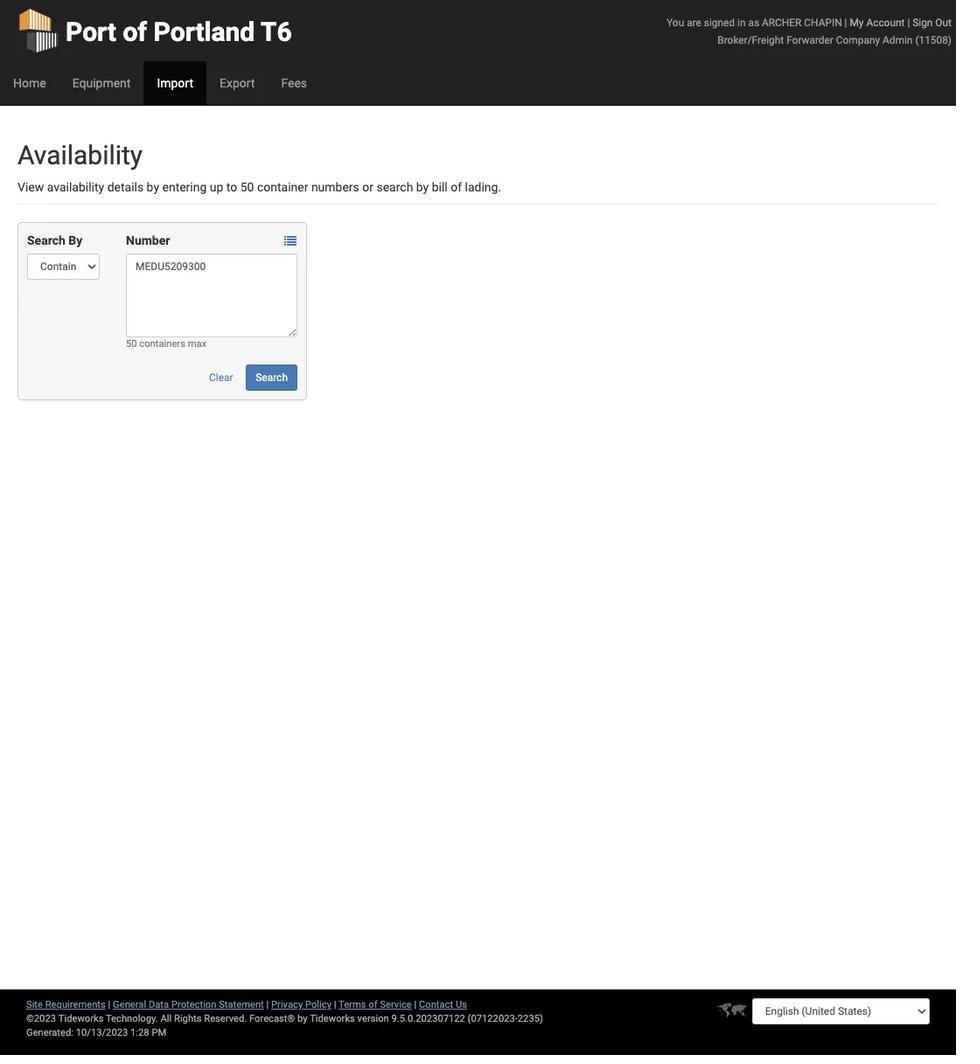 Task type: vqa. For each thing, say whether or not it's contained in the screenshot.
lading. on the top of the page
yes



Task type: describe. For each thing, give the bounding box(es) containing it.
by
[[68, 234, 82, 248]]

as
[[748, 17, 759, 29]]

terms
[[339, 1000, 366, 1011]]

(11508)
[[915, 34, 952, 46]]

all
[[161, 1014, 172, 1025]]

privacy policy link
[[271, 1000, 332, 1011]]

port
[[66, 17, 116, 47]]

| left my
[[845, 17, 847, 29]]

| left sign
[[908, 17, 910, 29]]

lading.
[[465, 180, 501, 194]]

port of portland t6
[[66, 17, 292, 47]]

show list image
[[284, 236, 297, 248]]

site
[[26, 1000, 43, 1011]]

| up 9.5.0.202307122
[[414, 1000, 417, 1011]]

search for search by
[[27, 234, 65, 248]]

10/13/2023
[[76, 1028, 128, 1039]]

statement
[[219, 1000, 264, 1011]]

2 horizontal spatial of
[[451, 180, 462, 194]]

contact us link
[[419, 1000, 467, 1011]]

0 vertical spatial 50
[[240, 180, 254, 194]]

clear
[[209, 372, 233, 384]]

0 horizontal spatial 50
[[126, 339, 137, 350]]

export
[[220, 76, 255, 90]]

privacy
[[271, 1000, 303, 1011]]

50 containers max
[[126, 339, 207, 350]]

data
[[149, 1000, 169, 1011]]

t6
[[261, 17, 292, 47]]

home
[[13, 76, 46, 90]]

forwarder
[[787, 34, 834, 46]]

up
[[210, 180, 223, 194]]

max
[[188, 339, 207, 350]]

pm
[[152, 1028, 166, 1039]]

0 horizontal spatial of
[[123, 17, 147, 47]]

sign
[[913, 17, 933, 29]]

2 horizontal spatial by
[[416, 180, 429, 194]]

archer
[[762, 17, 802, 29]]

requirements
[[45, 1000, 106, 1011]]

view availability details by entering up to 50 container numbers or search by bill of lading.
[[17, 180, 501, 194]]

out
[[936, 17, 952, 29]]

my
[[850, 17, 864, 29]]

export button
[[206, 61, 268, 105]]

fees button
[[268, 61, 320, 105]]

Number text field
[[126, 254, 297, 338]]

1:28
[[130, 1028, 149, 1039]]

policy
[[305, 1000, 332, 1011]]

version
[[357, 1014, 389, 1025]]

technology.
[[106, 1014, 158, 1025]]

of inside site requirements | general data protection statement | privacy policy | terms of service | contact us ©2023 tideworks technology. all rights reserved. forecast® by tideworks version 9.5.0.202307122 (07122023-2235) generated: 10/13/2023 1:28 pm
[[369, 1000, 378, 1011]]

by inside site requirements | general data protection statement | privacy policy | terms of service | contact us ©2023 tideworks technology. all rights reserved. forecast® by tideworks version 9.5.0.202307122 (07122023-2235) generated: 10/13/2023 1:28 pm
[[298, 1014, 308, 1025]]

container
[[257, 180, 308, 194]]



Task type: locate. For each thing, give the bounding box(es) containing it.
chapin
[[804, 17, 842, 29]]

tideworks
[[310, 1014, 355, 1025]]

1 horizontal spatial of
[[369, 1000, 378, 1011]]

protection
[[171, 1000, 216, 1011]]

number
[[126, 234, 170, 248]]

50
[[240, 180, 254, 194], [126, 339, 137, 350]]

view
[[17, 180, 44, 194]]

2 vertical spatial of
[[369, 1000, 378, 1011]]

admin
[[883, 34, 913, 46]]

1 horizontal spatial by
[[298, 1014, 308, 1025]]

0 horizontal spatial search
[[27, 234, 65, 248]]

equipment
[[72, 76, 131, 90]]

by right details
[[147, 180, 159, 194]]

terms of service link
[[339, 1000, 412, 1011]]

clear button
[[199, 365, 243, 391]]

50 right to
[[240, 180, 254, 194]]

equipment button
[[59, 61, 144, 105]]

account
[[866, 17, 905, 29]]

service
[[380, 1000, 412, 1011]]

in
[[738, 17, 746, 29]]

search by
[[27, 234, 82, 248]]

search button
[[246, 365, 297, 391]]

1 horizontal spatial 50
[[240, 180, 254, 194]]

(07122023-
[[468, 1014, 518, 1025]]

numbers
[[311, 180, 359, 194]]

site requirements link
[[26, 1000, 106, 1011]]

50 left containers
[[126, 339, 137, 350]]

home button
[[0, 61, 59, 105]]

1 vertical spatial of
[[451, 180, 462, 194]]

general
[[113, 1000, 146, 1011]]

|
[[845, 17, 847, 29], [908, 17, 910, 29], [108, 1000, 111, 1011], [266, 1000, 269, 1011], [334, 1000, 336, 1011], [414, 1000, 417, 1011]]

you
[[667, 17, 684, 29]]

broker/freight
[[718, 34, 784, 46]]

or
[[362, 180, 374, 194]]

| left general
[[108, 1000, 111, 1011]]

search for search
[[256, 372, 288, 384]]

search
[[27, 234, 65, 248], [256, 372, 288, 384]]

search left 'by'
[[27, 234, 65, 248]]

by
[[147, 180, 159, 194], [416, 180, 429, 194], [298, 1014, 308, 1025]]

0 vertical spatial of
[[123, 17, 147, 47]]

| up "tideworks"
[[334, 1000, 336, 1011]]

| up the forecast®
[[266, 1000, 269, 1011]]

1 vertical spatial search
[[256, 372, 288, 384]]

9.5.0.202307122
[[392, 1014, 465, 1025]]

1 horizontal spatial search
[[256, 372, 288, 384]]

to
[[226, 180, 237, 194]]

forecast®
[[249, 1014, 295, 1025]]

portland
[[154, 17, 255, 47]]

of right the bill
[[451, 180, 462, 194]]

signed
[[704, 17, 735, 29]]

0 horizontal spatial by
[[147, 180, 159, 194]]

of up version
[[369, 1000, 378, 1011]]

1 vertical spatial 50
[[126, 339, 137, 350]]

reserved.
[[204, 1014, 247, 1025]]

search right clear button
[[256, 372, 288, 384]]

availability
[[17, 140, 143, 171]]

contact
[[419, 1000, 453, 1011]]

0 vertical spatial search
[[27, 234, 65, 248]]

port of portland t6 link
[[17, 0, 292, 61]]

rights
[[174, 1014, 202, 1025]]

availability
[[47, 180, 104, 194]]

bill
[[432, 180, 448, 194]]

entering
[[162, 180, 207, 194]]

by down privacy policy link
[[298, 1014, 308, 1025]]

company
[[836, 34, 880, 46]]

my account link
[[850, 17, 905, 29]]

you are signed in as archer chapin | my account | sign out broker/freight forwarder company admin (11508)
[[667, 17, 952, 46]]

sign out link
[[913, 17, 952, 29]]

search
[[377, 180, 413, 194]]

of right port
[[123, 17, 147, 47]]

of
[[123, 17, 147, 47], [451, 180, 462, 194], [369, 1000, 378, 1011]]

fees
[[281, 76, 307, 90]]

import
[[157, 76, 193, 90]]

details
[[107, 180, 144, 194]]

2235)
[[518, 1014, 543, 1025]]

are
[[687, 17, 702, 29]]

generated:
[[26, 1028, 73, 1039]]

search inside button
[[256, 372, 288, 384]]

site requirements | general data protection statement | privacy policy | terms of service | contact us ©2023 tideworks technology. all rights reserved. forecast® by tideworks version 9.5.0.202307122 (07122023-2235) generated: 10/13/2023 1:28 pm
[[26, 1000, 543, 1039]]

us
[[456, 1000, 467, 1011]]

general data protection statement link
[[113, 1000, 264, 1011]]

import button
[[144, 61, 206, 105]]

containers
[[139, 339, 185, 350]]

©2023 tideworks
[[26, 1014, 104, 1025]]

by left the bill
[[416, 180, 429, 194]]



